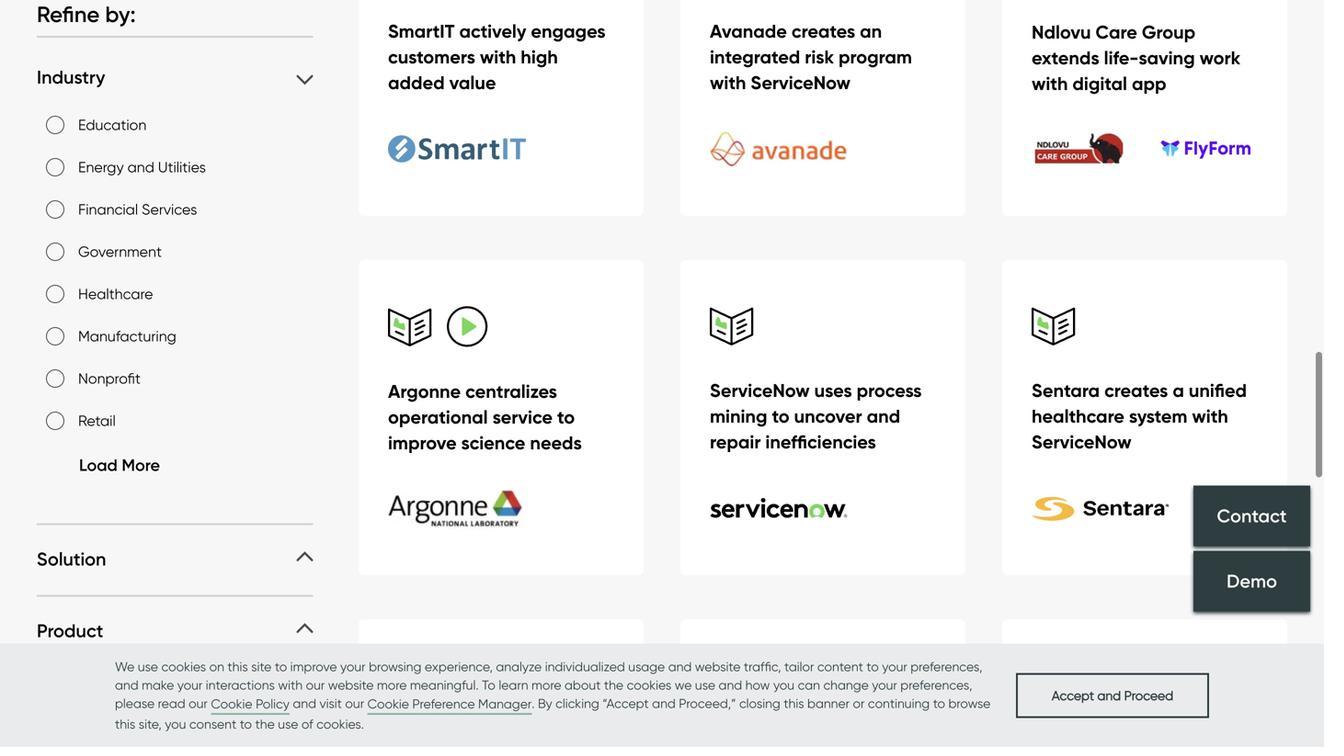 Task type: describe. For each thing, give the bounding box(es) containing it.
1 vertical spatial use
[[695, 678, 715, 693]]

unified
[[1189, 379, 1247, 402]]

to inside servicenow uses process mining to uncover and repair inefficiencies
[[772, 405, 790, 428]]

government option
[[46, 243, 64, 261]]

avanade image
[[710, 120, 848, 178]]

work
[[1200, 46, 1241, 69]]

manufacturing
[[78, 328, 176, 345]]

customers
[[388, 45, 475, 68]]

mining
[[710, 405, 767, 428]]

healthcare option
[[46, 285, 64, 304]]

operational
[[388, 406, 488, 429]]

we
[[675, 678, 692, 693]]

centralizes
[[465, 380, 557, 403]]

now on now process optimization image
[[710, 480, 848, 537]]

retail
[[78, 412, 116, 430]]

0 vertical spatial use
[[138, 659, 158, 675]]

we use cookies on this site to improve your browsing experience, analyze individualized usage and website traffic, tailor content to your preferences, and make your interactions with our website more meaningful. to learn more about the cookies we use and how you can change your preferences, please read our
[[115, 659, 982, 712]]

2 cookie from the left
[[367, 697, 409, 712]]

product button
[[37, 620, 313, 643]]

riseup
[[37, 692, 95, 715]]

smartit services ag image
[[388, 120, 526, 178]]

load
[[79, 455, 118, 476]]

and inside servicenow uses process mining to uncover and repair inefficiencies
[[867, 405, 900, 428]]

ndlovu care group extends life-saving work with digital app
[[1032, 21, 1241, 95]]

a
[[1173, 379, 1184, 402]]

2 ndlovu care group image from the left
[[1145, 127, 1251, 171]]

1 vertical spatial preferences,
[[901, 678, 972, 693]]

nonprofit
[[78, 370, 141, 388]]

banner
[[807, 696, 850, 712]]

continuing
[[868, 696, 930, 712]]

0 vertical spatial website
[[695, 659, 741, 675]]

0 horizontal spatial website
[[328, 678, 374, 693]]

by
[[538, 696, 552, 712]]

sentara creates a unified healthcare system with servicenow
[[1032, 379, 1247, 454]]

actively
[[459, 20, 526, 43]]

1 ndlovu care group image from the left
[[1032, 127, 1137, 171]]

riseup with servicenow
[[37, 692, 239, 715]]

accept and proceed button
[[1016, 673, 1209, 718]]

cookie preference manager link
[[367, 695, 532, 715]]

browsing
[[369, 659, 422, 675]]

services
[[142, 201, 197, 219]]

servicenow uses process mining to uncover and repair inefficiencies
[[710, 379, 922, 454]]

servicenow inside sentara creates a unified healthcare system with servicenow
[[1032, 431, 1132, 454]]

make
[[142, 678, 174, 693]]

to
[[482, 678, 496, 693]]

cookie policy and visit our cookie preference manager
[[211, 696, 532, 712]]

energy and utilities option
[[46, 158, 64, 177]]

program
[[839, 45, 912, 68]]

servicenow inside popup button
[[140, 692, 239, 715]]

site
[[251, 659, 272, 675]]

1 vertical spatial this
[[784, 696, 804, 712]]

solution
[[37, 548, 106, 571]]

needs
[[530, 432, 582, 455]]

industry
[[37, 66, 105, 89]]

engages
[[531, 20, 606, 43]]

cookies.
[[316, 717, 364, 732]]

1 horizontal spatial our
[[306, 678, 325, 693]]

change
[[823, 678, 869, 693]]

can
[[798, 678, 820, 693]]

the inside we use cookies on this site to improve your browsing experience, analyze individualized usage and website traffic, tailor content to your preferences, and make your interactions with our website more meaningful. to learn more about the cookies we use and how you can change your preferences, please read our
[[604, 678, 624, 693]]

high
[[521, 45, 558, 68]]

please
[[115, 696, 155, 712]]

proceed
[[1124, 688, 1173, 704]]

group
[[1142, 21, 1196, 44]]

and inside button
[[1098, 688, 1121, 704]]

with inside we use cookies on this site to improve your browsing experience, analyze individualized usage and website traffic, tailor content to your preferences, and make your interactions with our website more meaningful. to learn more about the cookies we use and how you can change your preferences, please read our
[[278, 678, 303, 693]]

2 more from the left
[[532, 678, 561, 693]]

smartit
[[388, 20, 455, 43]]

site,
[[139, 717, 162, 732]]

sentara
[[1032, 379, 1100, 402]]

accept and proceed
[[1052, 688, 1173, 704]]

process
[[857, 379, 922, 402]]

uncover
[[794, 405, 862, 428]]

we
[[115, 659, 135, 675]]

manufacturing option
[[46, 328, 64, 346]]

avanade creates an integrated risk program with servicenow
[[710, 20, 912, 94]]

product
[[37, 620, 103, 643]]

read
[[158, 696, 185, 712]]

government
[[78, 243, 162, 261]]

preference
[[412, 697, 475, 712]]

app
[[1132, 72, 1166, 95]]

added
[[388, 71, 445, 94]]

you inside we use cookies on this site to improve your browsing experience, analyze individualized usage and website traffic, tailor content to your preferences, and make your interactions with our website more meaningful. to learn more about the cookies we use and how you can change your preferences, please read our
[[773, 678, 795, 693]]

financial services
[[78, 201, 197, 219]]

individualized
[[545, 659, 625, 675]]

on
[[209, 659, 224, 675]]

with inside sentara creates a unified healthcare system with servicenow
[[1192, 405, 1228, 428]]

riseup with servicenow button
[[37, 691, 313, 715]]

with inside smartit actively engages customers with high added value
[[480, 45, 516, 68]]

closing
[[739, 696, 780, 712]]

of
[[302, 717, 313, 732]]

and inside cookie policy and visit our cookie preference manager
[[293, 696, 316, 712]]

visit
[[320, 696, 342, 712]]

science
[[461, 432, 525, 455]]

system
[[1129, 405, 1187, 428]]

an
[[860, 20, 882, 43]]

manager
[[478, 697, 532, 712]]



Task type: vqa. For each thing, say whether or not it's contained in the screenshot.
second No
no



Task type: locate. For each thing, give the bounding box(es) containing it.
ndlovu care group image down app
[[1145, 127, 1251, 171]]

cookie policy link
[[211, 695, 290, 715]]

to right mining
[[772, 405, 790, 428]]

with down actively
[[480, 45, 516, 68]]

avanade
[[710, 20, 787, 43]]

2 horizontal spatial this
[[784, 696, 804, 712]]

healthcare
[[78, 285, 153, 303]]

0 horizontal spatial more
[[377, 678, 407, 693]]

.
[[532, 696, 535, 712]]

with down unified
[[1192, 405, 1228, 428]]

improve inside argonne centralizes operational service to improve science needs
[[388, 432, 457, 455]]

repair
[[710, 431, 761, 454]]

0 vertical spatial this
[[227, 659, 248, 675]]

go to servicenow account image
[[1274, 25, 1297, 48]]

utilities
[[158, 158, 206, 176]]

servicenow inside servicenow uses process mining to uncover and repair inefficiencies
[[710, 379, 810, 402]]

improve down operational
[[388, 432, 457, 455]]

this
[[227, 659, 248, 675], [784, 696, 804, 712], [115, 717, 135, 732]]

to down cookie policy link
[[240, 717, 252, 732]]

and inside . by clicking "accept and proceed," closing this banner or continuing to browse this site, you consent to the use of cookies.
[[652, 696, 676, 712]]

cookies down the usage on the bottom
[[627, 678, 672, 693]]

life-
[[1104, 46, 1139, 69]]

1 vertical spatial website
[[328, 678, 374, 693]]

consent
[[189, 717, 237, 732]]

accept
[[1052, 688, 1094, 704]]

0 vertical spatial preferences,
[[911, 659, 982, 675]]

more
[[377, 678, 407, 693], [532, 678, 561, 693]]

this down can
[[784, 696, 804, 712]]

learn
[[499, 678, 528, 693]]

interactions
[[206, 678, 275, 693]]

this inside we use cookies on this site to improve your browsing experience, analyze individualized usage and website traffic, tailor content to your preferences, and make your interactions with our website more meaningful. to learn more about the cookies we use and how you can change your preferences, please read our
[[227, 659, 248, 675]]

content
[[817, 659, 863, 675]]

1 horizontal spatial more
[[532, 678, 561, 693]]

or
[[853, 696, 865, 712]]

0 horizontal spatial cookies
[[161, 659, 206, 675]]

1 horizontal spatial cookies
[[627, 678, 672, 693]]

servicenow up consent
[[140, 692, 239, 715]]

financial
[[78, 201, 138, 219]]

to right site at left
[[275, 659, 287, 675]]

use inside . by clicking "accept and proceed," closing this banner or continuing to browse this site, you consent to the use of cookies.
[[278, 717, 298, 732]]

to right content
[[867, 659, 879, 675]]

more up "by"
[[532, 678, 561, 693]]

with down we
[[99, 692, 135, 715]]

value
[[449, 71, 496, 94]]

creates up system
[[1104, 379, 1168, 402]]

. by clicking "accept and proceed," closing this banner or continuing to browse this site, you consent to the use of cookies.
[[115, 696, 991, 732]]

1 vertical spatial improve
[[290, 659, 337, 675]]

the inside . by clicking "accept and proceed," closing this banner or continuing to browse this site, you consent to the use of cookies.
[[255, 717, 275, 732]]

traffic,
[[744, 659, 781, 675]]

proceed,"
[[679, 696, 736, 712]]

1 horizontal spatial website
[[695, 659, 741, 675]]

argonne centralizes operational service to improve science needs
[[388, 380, 582, 455]]

how
[[745, 678, 770, 693]]

risk
[[805, 45, 834, 68]]

website
[[695, 659, 741, 675], [328, 678, 374, 693]]

to inside argonne centralizes operational service to improve science needs
[[557, 406, 575, 429]]

with down extends at the top right
[[1032, 72, 1068, 95]]

1 vertical spatial creates
[[1104, 379, 1168, 402]]

servicenow up mining
[[710, 379, 810, 402]]

creates for risk
[[792, 20, 855, 43]]

0 horizontal spatial our
[[189, 696, 208, 712]]

saving
[[1139, 46, 1195, 69]]

the
[[604, 678, 624, 693], [255, 717, 275, 732]]

cookie down interactions
[[211, 697, 253, 712]]

ndlovu care group image
[[1032, 127, 1137, 171], [1145, 127, 1251, 171]]

0 vertical spatial the
[[604, 678, 624, 693]]

our up visit
[[306, 678, 325, 693]]

uses
[[814, 379, 852, 402]]

1 horizontal spatial cookie
[[367, 697, 409, 712]]

1 horizontal spatial improve
[[388, 432, 457, 455]]

0 horizontal spatial improve
[[290, 659, 337, 675]]

0 horizontal spatial use
[[138, 659, 158, 675]]

argonne – servicenow image
[[388, 480, 526, 537]]

inefficiencies
[[765, 431, 876, 454]]

1 horizontal spatial you
[[773, 678, 795, 693]]

by:
[[105, 0, 136, 28]]

more down browsing
[[377, 678, 407, 693]]

servicenow down "healthcare"
[[1032, 431, 1132, 454]]

with inside avanade creates an integrated risk program with servicenow
[[710, 71, 746, 94]]

2 horizontal spatial our
[[345, 696, 364, 712]]

2 vertical spatial use
[[278, 717, 298, 732]]

improve up visit
[[290, 659, 337, 675]]

1 cookie from the left
[[211, 697, 253, 712]]

nonprofit option
[[46, 370, 64, 388]]

1 horizontal spatial creates
[[1104, 379, 1168, 402]]

more
[[122, 455, 160, 476]]

use
[[138, 659, 158, 675], [695, 678, 715, 693], [278, 717, 298, 732]]

load more
[[79, 455, 160, 476]]

1 horizontal spatial ndlovu care group image
[[1145, 127, 1251, 171]]

0 vertical spatial improve
[[388, 432, 457, 455]]

to left browse
[[933, 696, 945, 712]]

cookies up "make"
[[161, 659, 206, 675]]

our
[[306, 678, 325, 693], [189, 696, 208, 712], [345, 696, 364, 712]]

0 vertical spatial you
[[773, 678, 795, 693]]

creates up risk
[[792, 20, 855, 43]]

creates inside sentara creates a unified healthcare system with servicenow
[[1104, 379, 1168, 402]]

the up "accept
[[604, 678, 624, 693]]

retail option
[[46, 412, 64, 431]]

solution button
[[37, 548, 313, 572]]

preferences,
[[911, 659, 982, 675], [901, 678, 972, 693]]

meaningful.
[[410, 678, 479, 693]]

0 horizontal spatial you
[[165, 717, 186, 732]]

1 horizontal spatial the
[[604, 678, 624, 693]]

servicenow
[[751, 71, 851, 94], [710, 379, 810, 402], [1032, 431, 1132, 454], [140, 692, 239, 715]]

with down integrated
[[710, 71, 746, 94]]

you
[[773, 678, 795, 693], [165, 717, 186, 732]]

you down tailor
[[773, 678, 795, 693]]

ndlovu
[[1032, 21, 1091, 44]]

care
[[1096, 21, 1137, 44]]

creates for healthcare
[[1104, 379, 1168, 402]]

0 horizontal spatial the
[[255, 717, 275, 732]]

0 horizontal spatial creates
[[792, 20, 855, 43]]

servicenow down risk
[[751, 71, 851, 94]]

industry button
[[37, 65, 313, 89]]

extends
[[1032, 46, 1099, 69]]

use left the of
[[278, 717, 298, 732]]

1 horizontal spatial this
[[227, 659, 248, 675]]

energy and utilities
[[78, 158, 206, 176]]

servicenow inside avanade creates an integrated risk program with servicenow
[[751, 71, 851, 94]]

financial services option
[[46, 201, 64, 219]]

0 vertical spatial creates
[[792, 20, 855, 43]]

2 horizontal spatial use
[[695, 678, 715, 693]]

2 vertical spatial this
[[115, 717, 135, 732]]

0 horizontal spatial cookie
[[211, 697, 253, 712]]

website up proceed,"
[[695, 659, 741, 675]]

with inside popup button
[[99, 692, 135, 715]]

your
[[340, 659, 366, 675], [882, 659, 907, 675], [177, 678, 203, 693], [872, 678, 897, 693]]

usage
[[628, 659, 665, 675]]

cookies
[[161, 659, 206, 675], [627, 678, 672, 693]]

clicking
[[555, 696, 599, 712]]

integrated
[[710, 45, 800, 68]]

experience,
[[425, 659, 493, 675]]

use up proceed,"
[[695, 678, 715, 693]]

the down policy
[[255, 717, 275, 732]]

1 vertical spatial you
[[165, 717, 186, 732]]

refine
[[37, 0, 100, 28]]

0 vertical spatial cookies
[[161, 659, 206, 675]]

1 more from the left
[[377, 678, 407, 693]]

use up "make"
[[138, 659, 158, 675]]

you down read
[[165, 717, 186, 732]]

1 vertical spatial cookies
[[627, 678, 672, 693]]

1 vertical spatial the
[[255, 717, 275, 732]]

cookie down browsing
[[367, 697, 409, 712]]

education option
[[46, 116, 64, 134]]

you inside . by clicking "accept and proceed," closing this banner or continuing to browse this site, you consent to the use of cookies.
[[165, 717, 186, 732]]

load more button
[[46, 452, 160, 480]]

0 horizontal spatial this
[[115, 717, 135, 732]]

improve inside we use cookies on this site to improve your browsing experience, analyze individualized usage and website traffic, tailor content to your preferences, and make your interactions with our website more meaningful. to learn more about the cookies we use and how you can change your preferences, please read our
[[290, 659, 337, 675]]

tailor
[[784, 659, 814, 675]]

this down please
[[115, 717, 135, 732]]

service
[[493, 406, 553, 429]]

cookie
[[211, 697, 253, 712], [367, 697, 409, 712]]

this up interactions
[[227, 659, 248, 675]]

sentara healthcare image
[[1032, 480, 1170, 537]]

our right visit
[[345, 696, 364, 712]]

our up consent
[[189, 696, 208, 712]]

with inside ndlovu care group extends life-saving work with digital app
[[1032, 72, 1068, 95]]

smartit actively engages customers with high added value
[[388, 20, 606, 94]]

1 horizontal spatial use
[[278, 717, 298, 732]]

refine by:
[[37, 0, 136, 28]]

creates inside avanade creates an integrated risk program with servicenow
[[792, 20, 855, 43]]

to up needs on the bottom left of the page
[[557, 406, 575, 429]]

digital
[[1073, 72, 1127, 95]]

website up visit
[[328, 678, 374, 693]]

browse
[[949, 696, 991, 712]]

0 horizontal spatial ndlovu care group image
[[1032, 127, 1137, 171]]

with up policy
[[278, 678, 303, 693]]

ndlovu care group image down digital
[[1032, 127, 1137, 171]]

our inside cookie policy and visit our cookie preference manager
[[345, 696, 364, 712]]

policy
[[256, 697, 290, 712]]



